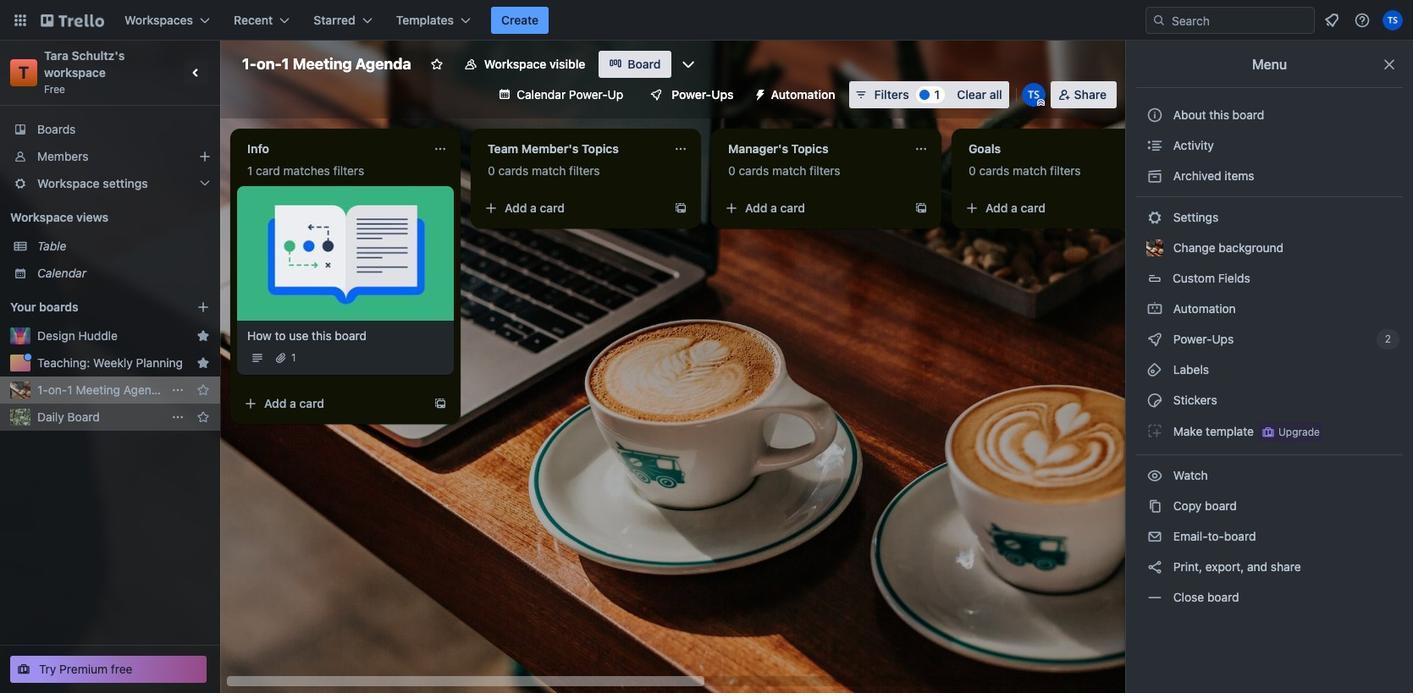 Task type: describe. For each thing, give the bounding box(es) containing it.
board actions menu image
[[171, 411, 185, 424]]

how
[[247, 329, 272, 343]]

custom fields
[[1173, 271, 1251, 286]]

upgrade button
[[1259, 423, 1324, 443]]

1-on-1 meeting agenda inside board name text box
[[242, 55, 411, 73]]

add a card down 'goals 0 cards match filters' in the top right of the page
[[986, 201, 1046, 215]]

and
[[1248, 560, 1268, 574]]

power-ups button
[[638, 81, 744, 108]]

views
[[76, 210, 108, 225]]

workspace visible
[[484, 57, 586, 71]]

Search field
[[1167, 8, 1315, 33]]

matches
[[283, 164, 330, 178]]

cards inside 'goals 0 cards match filters'
[[980, 164, 1010, 178]]

sm image for power-ups
[[1147, 331, 1164, 348]]

workspace settings button
[[0, 170, 220, 197]]

workspace navigation collapse icon image
[[185, 61, 208, 85]]

daily board link
[[37, 409, 163, 426]]

create
[[502, 13, 539, 27]]

sm image for make template
[[1147, 423, 1164, 440]]

to
[[275, 329, 286, 343]]

settings link
[[1137, 204, 1404, 231]]

sm image for print, export, and share
[[1147, 559, 1164, 576]]

calendar power-up
[[517, 87, 624, 102]]

tara schultz (taraschultz7) image
[[1022, 83, 1046, 107]]

try premium free
[[39, 662, 133, 677]]

free
[[44, 83, 65, 96]]

add board image
[[197, 301, 210, 314]]

stickers link
[[1137, 387, 1404, 414]]

sm image for settings
[[1147, 209, 1164, 226]]

search image
[[1153, 14, 1167, 27]]

tara schultz's workspace free
[[44, 48, 128, 96]]

teaching: weekly planning button
[[37, 355, 190, 372]]

share button
[[1051, 81, 1117, 108]]

change background
[[1171, 241, 1284, 255]]

calendar link
[[37, 265, 210, 282]]

filters for manager's topics
[[810, 164, 841, 178]]

items
[[1225, 169, 1255, 183]]

meeting inside 1-on-1 meeting agenda link
[[76, 383, 120, 397]]

tara schultz's workspace link
[[44, 48, 128, 80]]

workspace views
[[10, 210, 108, 225]]

daily board
[[37, 410, 100, 424]]

about this board button
[[1137, 102, 1404, 129]]

members
[[37, 149, 89, 164]]

2 horizontal spatial power-
[[1174, 332, 1213, 346]]

template
[[1207, 424, 1255, 439]]

copy board link
[[1137, 493, 1404, 520]]

0 cards match filters for member's
[[488, 164, 600, 178]]

0 horizontal spatial 1-on-1 meeting agenda
[[37, 383, 165, 397]]

1 horizontal spatial automation
[[1171, 302, 1237, 316]]

boards link
[[0, 116, 220, 143]]

members link
[[0, 143, 220, 170]]

workspace visible button
[[454, 51, 596, 78]]

recent
[[234, 13, 273, 27]]

calendar for calendar
[[37, 266, 86, 280]]

boards
[[37, 122, 76, 136]]

email-to-board link
[[1137, 524, 1404, 551]]

try
[[39, 662, 56, 677]]

1 inside board name text box
[[282, 55, 289, 73]]

1 card matches filters
[[247, 164, 364, 178]]

team member's topics
[[488, 141, 619, 156]]

free
[[111, 662, 133, 677]]

design
[[37, 329, 75, 343]]

starred icon image for teaching: weekly planning
[[197, 357, 210, 370]]

add a card for team member's topics
[[505, 201, 565, 215]]

starred button
[[304, 7, 383, 34]]

goals
[[969, 141, 1001, 156]]

recent button
[[224, 7, 300, 34]]

table
[[37, 239, 66, 253]]

email-to-board
[[1171, 529, 1257, 544]]

match inside 'goals 0 cards match filters'
[[1013, 164, 1047, 178]]

a for manager's topics
[[771, 201, 778, 215]]

a for info
[[290, 396, 296, 411]]

workspace for workspace views
[[10, 210, 73, 225]]

ups inside power-ups button
[[712, 87, 734, 102]]

activity link
[[1137, 132, 1404, 159]]

on- inside board name text box
[[257, 55, 282, 73]]

card down 'goals 0 cards match filters' in the top right of the page
[[1021, 201, 1046, 215]]

workspace for workspace visible
[[484, 57, 547, 71]]

star icon image for daily board
[[197, 411, 210, 424]]

1 down the use
[[291, 352, 296, 364]]

agenda inside board name text box
[[356, 55, 411, 73]]

export,
[[1206, 560, 1245, 574]]

clear all button
[[951, 81, 1010, 108]]

share
[[1272, 560, 1302, 574]]

sm image for copy board
[[1147, 498, 1164, 515]]

0 cards match filters for topics
[[729, 164, 841, 178]]

your
[[10, 300, 36, 314]]

Manager's Topics text field
[[718, 136, 905, 163]]

goals 0 cards match filters
[[969, 141, 1082, 178]]

0 horizontal spatial agenda
[[123, 383, 165, 397]]

print,
[[1174, 560, 1203, 574]]

add a card button for info
[[237, 391, 427, 418]]

add a card for info
[[264, 396, 325, 411]]

settings
[[103, 176, 148, 191]]

use
[[289, 329, 309, 343]]

0 for team member's topics
[[488, 164, 495, 178]]

boards
[[39, 300, 78, 314]]

tara schultz (taraschultz7) image
[[1383, 10, 1404, 30]]

t link
[[10, 59, 37, 86]]

teaching: weekly planning
[[37, 356, 183, 370]]

teaching:
[[37, 356, 90, 370]]

board inside email-to-board link
[[1225, 529, 1257, 544]]

topics inside 'text field'
[[582, 141, 619, 156]]

archived
[[1174, 169, 1222, 183]]

create from template… image for manager's topics
[[915, 202, 929, 215]]

clear all
[[957, 87, 1003, 102]]

planning
[[136, 356, 183, 370]]

match for topics
[[773, 164, 807, 178]]

board link
[[599, 51, 671, 78]]

cards for team
[[499, 164, 529, 178]]

Info text field
[[237, 136, 424, 163]]

t
[[18, 63, 29, 82]]

print, export, and share
[[1171, 560, 1302, 574]]

board inside about this board button
[[1233, 108, 1265, 122]]

filters for info
[[333, 164, 364, 178]]

about this board
[[1174, 108, 1265, 122]]

labels link
[[1137, 357, 1404, 384]]

fields
[[1219, 271, 1251, 286]]

sm image for archived items
[[1147, 168, 1164, 185]]

close
[[1174, 590, 1205, 605]]

tara
[[44, 48, 69, 63]]

filters for team member's topics
[[569, 164, 600, 178]]

1 vertical spatial 1-
[[37, 383, 48, 397]]

sm image for stickers
[[1147, 392, 1164, 409]]

star or unstar board image
[[430, 58, 444, 71]]

1 left the clear
[[935, 87, 941, 102]]



Task type: locate. For each thing, give the bounding box(es) containing it.
0 vertical spatial board
[[628, 57, 661, 71]]

1 vertical spatial on-
[[48, 383, 67, 397]]

card down "team member's topics"
[[540, 201, 565, 215]]

1 horizontal spatial calendar
[[517, 87, 566, 102]]

1 horizontal spatial cards
[[739, 164, 770, 178]]

add down manager's
[[746, 201, 768, 215]]

0 horizontal spatial on-
[[48, 383, 67, 397]]

share
[[1075, 87, 1107, 102]]

info
[[247, 141, 269, 156]]

manager's
[[729, 141, 789, 156]]

workspaces
[[125, 13, 193, 27]]

this inside button
[[1210, 108, 1230, 122]]

sm image inside activity link
[[1147, 137, 1164, 154]]

0 inside 'goals 0 cards match filters'
[[969, 164, 977, 178]]

workspace up table
[[10, 210, 73, 225]]

1 vertical spatial calendar
[[37, 266, 86, 280]]

0 for manager's topics
[[729, 164, 736, 178]]

1 vertical spatial star icon image
[[197, 411, 210, 424]]

sm image inside automation link
[[1147, 301, 1164, 318]]

1 horizontal spatial power-
[[672, 87, 712, 102]]

add a card button for team member's topics
[[478, 195, 668, 222]]

starred
[[314, 13, 356, 27]]

manager's topics
[[729, 141, 829, 156]]

design huddle button
[[37, 328, 190, 345]]

0 horizontal spatial 0
[[488, 164, 495, 178]]

custom
[[1173, 271, 1216, 286]]

cards down goals
[[980, 164, 1010, 178]]

filters down goals text field
[[1051, 164, 1082, 178]]

1 horizontal spatial board
[[628, 57, 661, 71]]

calendar down workspace visible
[[517, 87, 566, 102]]

1 horizontal spatial 0
[[729, 164, 736, 178]]

0 vertical spatial power-ups
[[672, 87, 734, 102]]

match for member's
[[532, 164, 566, 178]]

templates button
[[386, 7, 481, 34]]

filters
[[333, 164, 364, 178], [569, 164, 600, 178], [810, 164, 841, 178], [1051, 164, 1082, 178]]

match
[[532, 164, 566, 178], [773, 164, 807, 178], [1013, 164, 1047, 178]]

a for team member's topics
[[530, 201, 537, 215]]

2 0 from the left
[[729, 164, 736, 178]]

agenda
[[356, 55, 411, 73], [123, 383, 165, 397]]

create from template… image
[[434, 397, 447, 411]]

star icon image right board actions menu icon
[[197, 411, 210, 424]]

cards down team
[[499, 164, 529, 178]]

a down 'goals 0 cards match filters' in the top right of the page
[[1012, 201, 1018, 215]]

sm image left 'print,' at the right
[[1147, 559, 1164, 576]]

3 0 from the left
[[969, 164, 977, 178]]

copy
[[1174, 499, 1202, 513]]

1 vertical spatial ups
[[1213, 332, 1235, 346]]

up
[[608, 87, 624, 102]]

visible
[[550, 57, 586, 71]]

1 vertical spatial 1-on-1 meeting agenda
[[37, 383, 165, 397]]

0 down goals
[[969, 164, 977, 178]]

star icon image
[[197, 384, 210, 397], [197, 411, 210, 424]]

meeting
[[293, 55, 352, 73], [76, 383, 120, 397]]

automation inside button
[[771, 87, 836, 102]]

print, export, and share link
[[1137, 554, 1404, 581]]

power-ups up labels
[[1171, 332, 1238, 346]]

0 vertical spatial automation
[[771, 87, 836, 102]]

sm image for watch
[[1147, 468, 1164, 485]]

on- down teaching:
[[48, 383, 67, 397]]

cards
[[499, 164, 529, 178], [739, 164, 770, 178], [980, 164, 1010, 178]]

match down goals text field
[[1013, 164, 1047, 178]]

a down manager's topics
[[771, 201, 778, 215]]

1 horizontal spatial meeting
[[293, 55, 352, 73]]

add a card button
[[478, 195, 668, 222], [718, 195, 908, 222], [959, 195, 1149, 222], [237, 391, 427, 418]]

0 vertical spatial on-
[[257, 55, 282, 73]]

sm image left close
[[1147, 590, 1164, 607]]

0 horizontal spatial match
[[532, 164, 566, 178]]

1-on-1 meeting agenda link
[[37, 382, 165, 399]]

power- up labels
[[1174, 332, 1213, 346]]

stickers
[[1171, 393, 1218, 407]]

agenda down the planning
[[123, 383, 165, 397]]

1 horizontal spatial agenda
[[356, 55, 411, 73]]

0 cards match filters
[[488, 164, 600, 178], [729, 164, 841, 178]]

board down export,
[[1208, 590, 1240, 605]]

filters
[[875, 87, 910, 102]]

0 horizontal spatial automation
[[771, 87, 836, 102]]

2 starred icon image from the top
[[197, 357, 210, 370]]

add down 'goals 0 cards match filters' in the top right of the page
[[986, 201, 1009, 215]]

2 sm image from the top
[[1147, 468, 1164, 485]]

customize views image
[[680, 56, 697, 73]]

add a card button for manager's topics
[[718, 195, 908, 222]]

4 filters from the left
[[1051, 164, 1082, 178]]

how to use this board
[[247, 329, 367, 343]]

calendar for calendar power-up
[[517, 87, 566, 102]]

sm image inside copy board link
[[1147, 498, 1164, 515]]

1 0 from the left
[[488, 164, 495, 178]]

starred icon image for design huddle
[[197, 330, 210, 343]]

0 vertical spatial calendar
[[517, 87, 566, 102]]

starred icon image
[[197, 330, 210, 343], [197, 357, 210, 370]]

1 filters from the left
[[333, 164, 364, 178]]

1- inside board name text box
[[242, 55, 257, 73]]

sm image inside close board link
[[1147, 590, 1164, 607]]

topics inside 'text box'
[[792, 141, 829, 156]]

1- down recent
[[242, 55, 257, 73]]

add a card for manager's topics
[[746, 201, 806, 215]]

sm image inside print, export, and share link
[[1147, 559, 1164, 576]]

this right about at the right top of the page
[[1210, 108, 1230, 122]]

a down member's
[[530, 201, 537, 215]]

menu
[[1253, 57, 1288, 72]]

0 horizontal spatial ups
[[712, 87, 734, 102]]

power-
[[569, 87, 608, 102], [672, 87, 712, 102], [1174, 332, 1213, 346]]

power- down customize views icon
[[672, 87, 712, 102]]

2
[[1386, 333, 1392, 346]]

topics right member's
[[582, 141, 619, 156]]

board right the use
[[335, 329, 367, 343]]

2 create from template… image from the left
[[915, 202, 929, 215]]

sm image inside settings link
[[1147, 209, 1164, 226]]

2 star icon image from the top
[[197, 411, 210, 424]]

0 cards match filters down member's
[[488, 164, 600, 178]]

primary element
[[0, 0, 1414, 41]]

card down manager's topics
[[781, 201, 806, 215]]

2 horizontal spatial cards
[[980, 164, 1010, 178]]

1 horizontal spatial 1-on-1 meeting agenda
[[242, 55, 411, 73]]

star icon image for 1-on-1 meeting agenda
[[197, 384, 210, 397]]

workspaces button
[[114, 7, 220, 34]]

custom fields button
[[1137, 265, 1404, 292]]

automation down custom fields
[[1171, 302, 1237, 316]]

sm image inside automation button
[[748, 81, 771, 105]]

1 star icon image from the top
[[197, 384, 210, 397]]

calendar down table
[[37, 266, 86, 280]]

to-
[[1208, 529, 1225, 544]]

0 horizontal spatial meeting
[[76, 383, 120, 397]]

2 filters from the left
[[569, 164, 600, 178]]

huddle
[[78, 329, 118, 343]]

team
[[488, 141, 519, 156]]

2 vertical spatial workspace
[[10, 210, 73, 225]]

1 vertical spatial board
[[67, 410, 100, 424]]

0 vertical spatial star icon image
[[197, 384, 210, 397]]

0 horizontal spatial this
[[312, 329, 332, 343]]

0 vertical spatial meeting
[[293, 55, 352, 73]]

board down 1-on-1 meeting agenda link
[[67, 410, 100, 424]]

0 horizontal spatial 0 cards match filters
[[488, 164, 600, 178]]

email-
[[1174, 529, 1208, 544]]

0 vertical spatial 1-
[[242, 55, 257, 73]]

2 match from the left
[[773, 164, 807, 178]]

1 starred icon image from the top
[[197, 330, 210, 343]]

workspace down create "button"
[[484, 57, 547, 71]]

workspace inside the workspace settings dropdown button
[[37, 176, 100, 191]]

settings
[[1171, 210, 1219, 225]]

0 vertical spatial agenda
[[356, 55, 411, 73]]

0 horizontal spatial cards
[[499, 164, 529, 178]]

sm image inside watch link
[[1147, 468, 1164, 485]]

add a card down manager's topics
[[746, 201, 806, 215]]

2 horizontal spatial match
[[1013, 164, 1047, 178]]

automation up manager's topics 'text box'
[[771, 87, 836, 102]]

2 topics from the left
[[792, 141, 829, 156]]

add a card down member's
[[505, 201, 565, 215]]

1-on-1 meeting agenda down starred
[[242, 55, 411, 73]]

1-on-1 meeting agenda
[[242, 55, 411, 73], [37, 383, 165, 397]]

0 horizontal spatial 1-
[[37, 383, 48, 397]]

create from template… image
[[674, 202, 688, 215], [915, 202, 929, 215]]

templates
[[396, 13, 454, 27]]

0 notifications image
[[1322, 10, 1343, 30]]

this member is an admin of this board. image
[[1038, 99, 1045, 107]]

3 match from the left
[[1013, 164, 1047, 178]]

automation link
[[1137, 296, 1404, 323]]

workspace
[[44, 65, 106, 80]]

board up activity link
[[1233, 108, 1265, 122]]

0
[[488, 164, 495, 178], [729, 164, 736, 178], [969, 164, 977, 178]]

1 horizontal spatial 1-
[[242, 55, 257, 73]]

add for manager's topics
[[746, 201, 768, 215]]

background
[[1219, 241, 1284, 255]]

filters down team member's topics 'text field'
[[569, 164, 600, 178]]

0 cards match filters down manager's topics
[[729, 164, 841, 178]]

power- inside button
[[672, 87, 712, 102]]

match down manager's topics
[[773, 164, 807, 178]]

sm image for labels
[[1147, 362, 1164, 379]]

change background link
[[1137, 235, 1404, 262]]

card for team member's topics
[[540, 201, 565, 215]]

board left customize views icon
[[628, 57, 661, 71]]

make
[[1174, 424, 1203, 439]]

0 vertical spatial ups
[[712, 87, 734, 102]]

sm image for close board
[[1147, 590, 1164, 607]]

1 vertical spatial this
[[312, 329, 332, 343]]

watch link
[[1137, 463, 1404, 490]]

watch
[[1171, 468, 1212, 483]]

2 0 cards match filters from the left
[[729, 164, 841, 178]]

1 sm image from the top
[[1147, 168, 1164, 185]]

add a card button down team member's topics 'text field'
[[478, 195, 668, 222]]

1 vertical spatial workspace
[[37, 176, 100, 191]]

ups
[[712, 87, 734, 102], [1213, 332, 1235, 346]]

0 down manager's
[[729, 164, 736, 178]]

0 vertical spatial 1-on-1 meeting agenda
[[242, 55, 411, 73]]

add a card button down 'goals 0 cards match filters' in the top right of the page
[[959, 195, 1149, 222]]

add down to
[[264, 396, 287, 411]]

a
[[530, 201, 537, 215], [771, 201, 778, 215], [1012, 201, 1018, 215], [290, 396, 296, 411]]

power-ups inside button
[[672, 87, 734, 102]]

filters down info text box
[[333, 164, 364, 178]]

filters down manager's topics 'text box'
[[810, 164, 841, 178]]

your boards with 4 items element
[[10, 297, 171, 318]]

meeting inside board name text box
[[293, 55, 352, 73]]

card
[[256, 164, 280, 178], [540, 201, 565, 215], [781, 201, 806, 215], [1021, 201, 1046, 215], [300, 396, 325, 411]]

card down how to use this board
[[300, 396, 325, 411]]

4 sm image from the top
[[1147, 590, 1164, 607]]

add for info
[[264, 396, 287, 411]]

board inside how to use this board link
[[335, 329, 367, 343]]

board inside copy board link
[[1206, 499, 1237, 513]]

topics
[[582, 141, 619, 156], [792, 141, 829, 156]]

design huddle
[[37, 329, 118, 343]]

1 horizontal spatial create from template… image
[[915, 202, 929, 215]]

1 horizontal spatial 0 cards match filters
[[729, 164, 841, 178]]

cards down manager's
[[739, 164, 770, 178]]

this right the use
[[312, 329, 332, 343]]

a down the use
[[290, 396, 296, 411]]

1 vertical spatial starred icon image
[[197, 357, 210, 370]]

automation button
[[748, 81, 846, 108]]

power- down the visible
[[569, 87, 608, 102]]

ups up manager's
[[712, 87, 734, 102]]

add a card down the use
[[264, 396, 325, 411]]

sm image inside email-to-board link
[[1147, 529, 1164, 546]]

card down info
[[256, 164, 280, 178]]

meeting up daily board link
[[76, 383, 120, 397]]

2 horizontal spatial 0
[[969, 164, 977, 178]]

board up print, export, and share
[[1225, 529, 1257, 544]]

board up to-
[[1206, 499, 1237, 513]]

1 horizontal spatial ups
[[1213, 332, 1235, 346]]

1 horizontal spatial power-ups
[[1171, 332, 1238, 346]]

board inside close board link
[[1208, 590, 1240, 605]]

0 horizontal spatial power-
[[569, 87, 608, 102]]

workspace down members
[[37, 176, 100, 191]]

1 create from template… image from the left
[[674, 202, 688, 215]]

1-
[[242, 55, 257, 73], [37, 383, 48, 397]]

workspace inside workspace visible 'button'
[[484, 57, 547, 71]]

sm image
[[748, 81, 771, 105], [1147, 137, 1164, 154], [1147, 209, 1164, 226], [1147, 301, 1164, 318], [1147, 331, 1164, 348], [1147, 362, 1164, 379], [1147, 392, 1164, 409], [1147, 423, 1164, 440], [1147, 498, 1164, 515], [1147, 529, 1164, 546]]

calendar
[[517, 87, 566, 102], [37, 266, 86, 280]]

3 sm image from the top
[[1147, 559, 1164, 576]]

back to home image
[[41, 7, 104, 34]]

card for manager's topics
[[781, 201, 806, 215]]

add a card button down manager's topics 'text box'
[[718, 195, 908, 222]]

1 vertical spatial automation
[[1171, 302, 1237, 316]]

1 down info
[[247, 164, 253, 178]]

starred icon image right the planning
[[197, 357, 210, 370]]

sm image
[[1147, 168, 1164, 185], [1147, 468, 1164, 485], [1147, 559, 1164, 576], [1147, 590, 1164, 607]]

ups down automation link
[[1213, 332, 1235, 346]]

1 horizontal spatial match
[[773, 164, 807, 178]]

2 cards from the left
[[739, 164, 770, 178]]

1 match from the left
[[532, 164, 566, 178]]

1 down recent dropdown button
[[282, 55, 289, 73]]

1 0 cards match filters from the left
[[488, 164, 600, 178]]

meeting down starred
[[293, 55, 352, 73]]

0 horizontal spatial calendar
[[37, 266, 86, 280]]

activity
[[1171, 138, 1215, 152]]

your boards
[[10, 300, 78, 314]]

board
[[628, 57, 661, 71], [67, 410, 100, 424]]

1 horizontal spatial on-
[[257, 55, 282, 73]]

labels
[[1171, 363, 1210, 377]]

Board name text field
[[234, 51, 420, 78]]

workspace for workspace settings
[[37, 176, 100, 191]]

1 vertical spatial power-ups
[[1171, 332, 1238, 346]]

add down team
[[505, 201, 527, 215]]

3 filters from the left
[[810, 164, 841, 178]]

0 horizontal spatial create from template… image
[[674, 202, 688, 215]]

0 horizontal spatial power-ups
[[672, 87, 734, 102]]

on- down recent dropdown button
[[257, 55, 282, 73]]

sm image inside archived items link
[[1147, 168, 1164, 185]]

add for team member's topics
[[505, 201, 527, 215]]

create button
[[491, 7, 549, 34]]

1-on-1 meeting agenda up daily board link
[[37, 383, 165, 397]]

card for info
[[300, 396, 325, 411]]

sm image left watch
[[1147, 468, 1164, 485]]

sm image for activity
[[1147, 137, 1164, 154]]

sm image inside stickers link
[[1147, 392, 1164, 409]]

sm image for automation
[[1147, 301, 1164, 318]]

power-ups down customize views icon
[[672, 87, 734, 102]]

3 cards from the left
[[980, 164, 1010, 178]]

table link
[[37, 238, 210, 255]]

0 horizontal spatial board
[[67, 410, 100, 424]]

1 vertical spatial meeting
[[76, 383, 120, 397]]

0 vertical spatial starred icon image
[[197, 330, 210, 343]]

board actions menu image
[[171, 384, 185, 397]]

workspace settings
[[37, 176, 148, 191]]

add a card button down how to use this board link
[[237, 391, 427, 418]]

sm image inside labels link
[[1147, 362, 1164, 379]]

0 down team
[[488, 164, 495, 178]]

1 cards from the left
[[499, 164, 529, 178]]

Goals text field
[[959, 136, 1145, 163]]

sm image for email-to-board
[[1147, 529, 1164, 546]]

1- up the 'daily'
[[37, 383, 48, 397]]

close board
[[1171, 590, 1240, 605]]

try premium free button
[[10, 657, 207, 684]]

1 vertical spatial agenda
[[123, 383, 165, 397]]

topics right manager's
[[792, 141, 829, 156]]

0 vertical spatial workspace
[[484, 57, 547, 71]]

1 horizontal spatial topics
[[792, 141, 829, 156]]

1 up daily board
[[67, 383, 73, 397]]

star icon image right board actions menu image
[[197, 384, 210, 397]]

create from template… image for team member's topics
[[674, 202, 688, 215]]

0 horizontal spatial topics
[[582, 141, 619, 156]]

1 topics from the left
[[582, 141, 619, 156]]

agenda left the "star or unstar board" image
[[356, 55, 411, 73]]

starred icon image down the add board 'icon'
[[197, 330, 210, 343]]

open information menu image
[[1355, 12, 1372, 29]]

1 horizontal spatial this
[[1210, 108, 1230, 122]]

member's
[[522, 141, 579, 156]]

Team Member's Topics text field
[[478, 136, 664, 163]]

match down member's
[[532, 164, 566, 178]]

filters inside 'goals 0 cards match filters'
[[1051, 164, 1082, 178]]

cards for manager's
[[739, 164, 770, 178]]

archived items link
[[1137, 163, 1404, 190]]

0 vertical spatial this
[[1210, 108, 1230, 122]]

sm image left archived
[[1147, 168, 1164, 185]]

schultz's
[[72, 48, 125, 63]]



Task type: vqa. For each thing, say whether or not it's contained in the screenshot.
bottom star icon
yes



